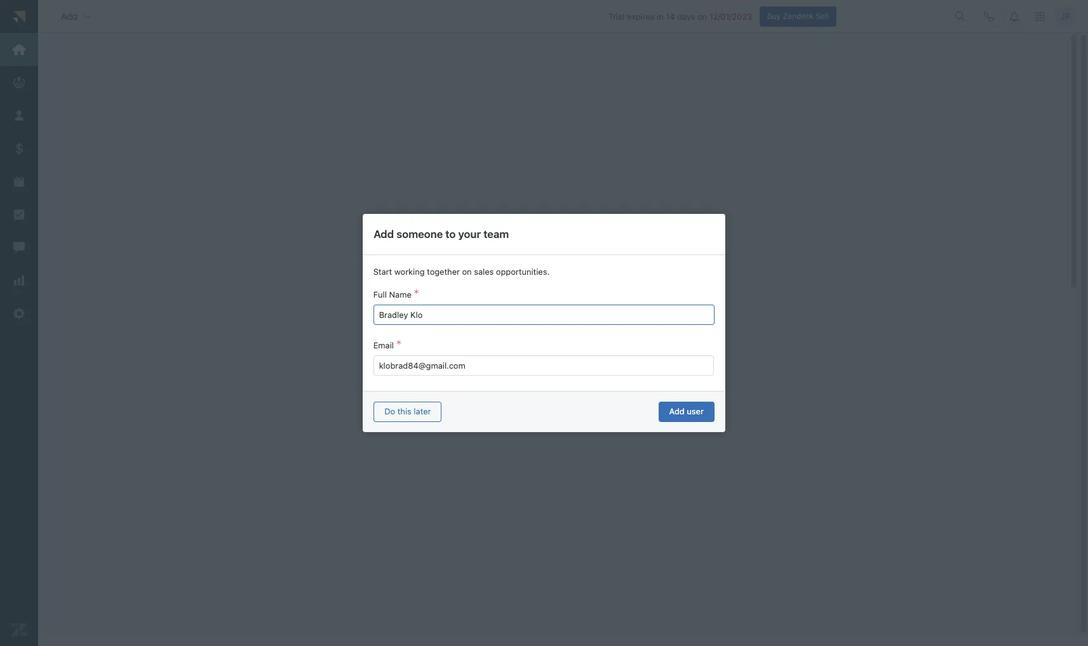 Task type: vqa. For each thing, say whether or not it's contained in the screenshot.
Am related to by
no



Task type: locate. For each thing, give the bounding box(es) containing it.
add user button
[[659, 402, 715, 422]]

full name
[[374, 290, 412, 300]]

asterisk image for email
[[397, 341, 402, 351]]

1 horizontal spatial asterisk image
[[414, 290, 420, 300]]

add inside add button
[[61, 11, 77, 21]]

1 horizontal spatial add
[[374, 228, 394, 241]]

someone
[[397, 228, 443, 241]]

do this later
[[385, 407, 431, 417]]

add left someone
[[374, 228, 394, 241]]

do this later button
[[374, 402, 442, 422]]

2 horizontal spatial add
[[669, 407, 685, 417]]

chevron down image
[[82, 11, 93, 21]]

start working together on sales opportunities.
[[374, 267, 550, 277]]

asterisk image
[[414, 290, 420, 300], [397, 341, 402, 351]]

0 horizontal spatial add
[[61, 11, 77, 21]]

on
[[698, 11, 707, 21], [463, 267, 472, 277]]

2 vertical spatial add
[[669, 407, 685, 417]]

full
[[374, 290, 387, 300]]

0 vertical spatial asterisk image
[[414, 290, 420, 300]]

buy zendesk sell
[[767, 11, 829, 21]]

this
[[398, 407, 412, 417]]

add
[[61, 11, 77, 21], [374, 228, 394, 241], [669, 407, 685, 417]]

12/01/2023
[[710, 11, 752, 21]]

email
[[374, 341, 394, 351]]

in
[[657, 11, 664, 21]]

0 vertical spatial add
[[61, 11, 77, 21]]

working
[[395, 267, 425, 277]]

add user
[[669, 407, 704, 417]]

asterisk image right name
[[414, 290, 420, 300]]

buy
[[767, 11, 781, 21]]

add inside add user button
[[669, 407, 685, 417]]

0 vertical spatial on
[[698, 11, 707, 21]]

add left chevron down image
[[61, 11, 77, 21]]

1 vertical spatial on
[[463, 267, 472, 277]]

add for add
[[61, 11, 77, 21]]

add left user on the bottom
[[669, 407, 685, 417]]

1 vertical spatial add
[[374, 228, 394, 241]]

asterisk image right email
[[397, 341, 402, 351]]

1 vertical spatial asterisk image
[[397, 341, 402, 351]]

14
[[666, 11, 675, 21]]

team
[[484, 228, 509, 241]]

name
[[390, 290, 412, 300]]

0 horizontal spatial asterisk image
[[397, 341, 402, 351]]

on left sales
[[463, 267, 472, 277]]

user
[[687, 407, 704, 417]]

sales
[[474, 267, 494, 277]]

zendesk
[[783, 11, 814, 21]]

zendesk image
[[11, 622, 27, 639]]

jp
[[1060, 11, 1071, 22]]

zendesk products image
[[1036, 12, 1045, 21]]

on right days
[[698, 11, 707, 21]]

calls image
[[984, 11, 994, 21]]



Task type: describe. For each thing, give the bounding box(es) containing it.
add someone to your team
[[374, 228, 509, 241]]

trial expires in 14 days on 12/01/2023
[[609, 11, 752, 21]]

add button
[[51, 4, 103, 29]]

trial
[[609, 11, 625, 21]]

later
[[414, 407, 431, 417]]

Full Name field
[[379, 306, 704, 325]]

buy zendesk sell button
[[760, 6, 837, 26]]

Email field
[[379, 356, 704, 376]]

start
[[374, 267, 393, 277]]

together
[[427, 267, 460, 277]]

1 horizontal spatial on
[[698, 11, 707, 21]]

expires
[[627, 11, 655, 21]]

asterisk image for full name
[[414, 290, 420, 300]]

to
[[446, 228, 456, 241]]

0 horizontal spatial on
[[463, 267, 472, 277]]

add for add user
[[669, 407, 685, 417]]

opportunities.
[[496, 267, 550, 277]]

do
[[385, 407, 395, 417]]

bell image
[[1010, 11, 1020, 21]]

days
[[677, 11, 695, 21]]

add for add someone to your team
[[374, 228, 394, 241]]

your
[[458, 228, 481, 241]]

sell
[[816, 11, 829, 21]]

jp button
[[1055, 6, 1076, 26]]

search image
[[956, 11, 966, 21]]



